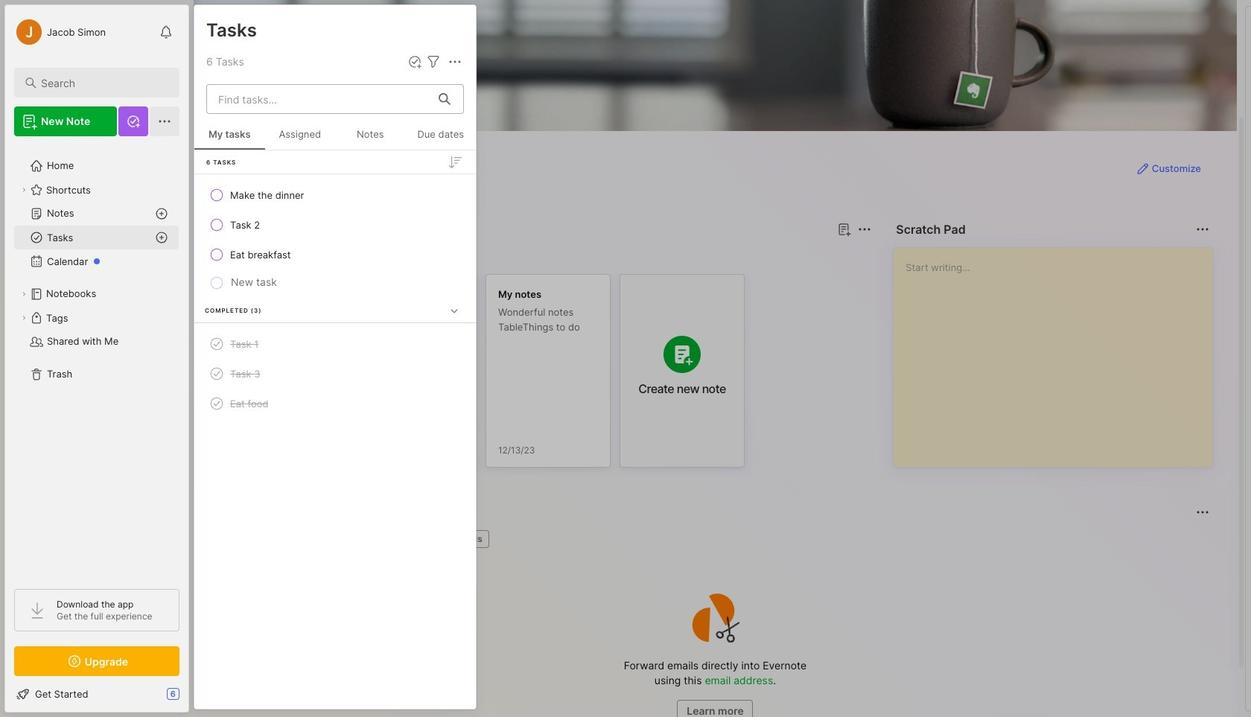 Task type: vqa. For each thing, say whether or not it's contained in the screenshot.
Go
no



Task type: locate. For each thing, give the bounding box(es) containing it.
row group
[[194, 150, 476, 430], [217, 274, 754, 477]]

Find tasks… text field
[[209, 87, 430, 111]]

task 2 1 cell
[[230, 217, 260, 232]]

tab
[[220, 247, 264, 265], [270, 247, 330, 265], [447, 530, 489, 548]]

None search field
[[41, 74, 166, 92]]

6 row from the top
[[200, 390, 470, 417]]

tree
[[5, 145, 188, 576]]

0 horizontal spatial tab
[[220, 247, 264, 265]]

filter tasks image
[[424, 53, 442, 71]]

main element
[[0, 0, 194, 717]]

row
[[200, 182, 470, 209], [200, 211, 470, 238], [200, 241, 470, 268], [200, 331, 470, 357], [200, 360, 470, 387], [200, 390, 470, 417]]

Start writing… text field
[[906, 248, 1212, 455]]

more actions and view options image
[[446, 53, 464, 71]]

2 horizontal spatial tab
[[447, 530, 489, 548]]

eat breakfast 2 cell
[[230, 247, 291, 262]]

make the dinner 0 cell
[[230, 188, 304, 203]]

eat food 2 cell
[[230, 396, 268, 411]]

expand notebooks image
[[19, 290, 28, 299]]

tab list
[[220, 247, 869, 265]]

More actions and view options field
[[442, 53, 464, 71]]

task 1 0 cell
[[230, 337, 259, 351]]

1 horizontal spatial tab
[[270, 247, 330, 265]]



Task type: describe. For each thing, give the bounding box(es) containing it.
new task image
[[407, 54, 422, 69]]

Search text field
[[41, 76, 166, 90]]

collapse 01_completed image
[[447, 303, 462, 318]]

task 3 1 cell
[[230, 366, 260, 381]]

3 row from the top
[[200, 241, 470, 268]]

none search field inside main element
[[41, 74, 166, 92]]

sort options image
[[446, 153, 464, 171]]

tree inside main element
[[5, 145, 188, 576]]

Account field
[[14, 17, 106, 47]]

1 row from the top
[[200, 182, 470, 209]]

Filter tasks field
[[424, 53, 442, 71]]

expand tags image
[[19, 313, 28, 322]]

2 row from the top
[[200, 211, 470, 238]]

click to collapse image
[[188, 690, 199, 707]]

4 row from the top
[[200, 331, 470, 357]]

Sort options field
[[446, 153, 464, 171]]

Help and Learning task checklist field
[[5, 682, 188, 706]]

5 row from the top
[[200, 360, 470, 387]]



